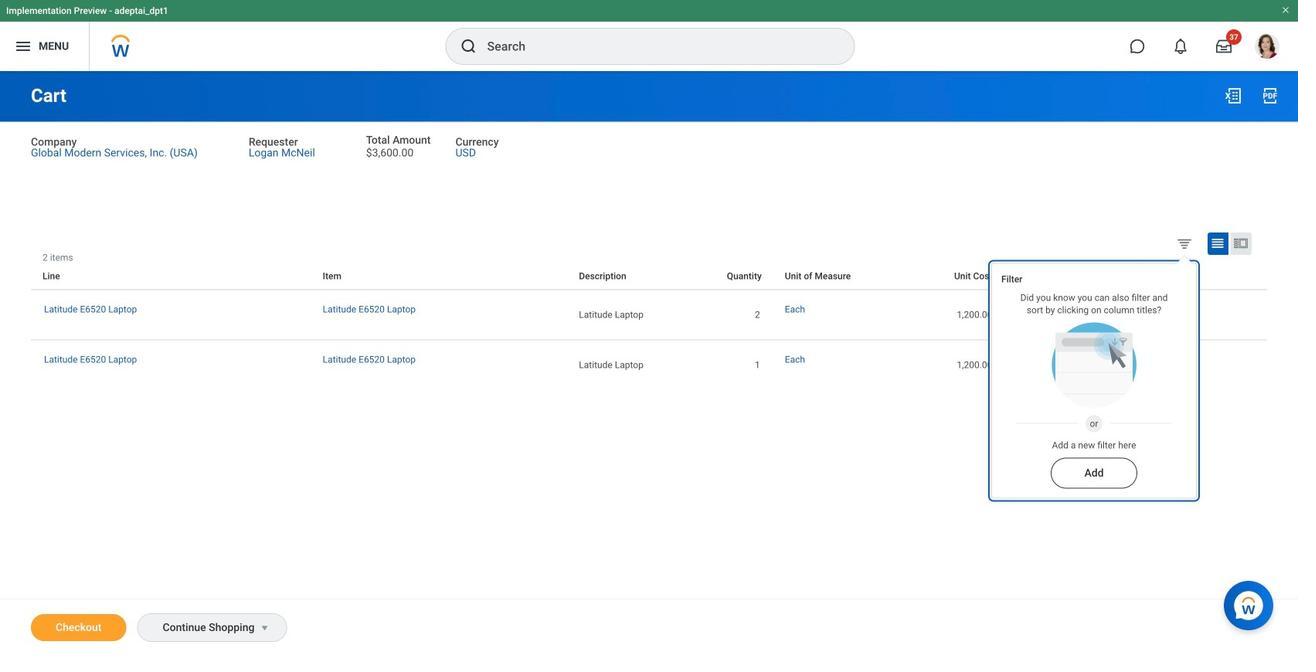 Task type: locate. For each thing, give the bounding box(es) containing it.
Toggle to List Detail view radio
[[1231, 232, 1252, 255]]

toolbar
[[1256, 252, 1267, 263]]

banner
[[0, 0, 1298, 71]]

main content
[[0, 71, 1298, 655]]

search image
[[459, 37, 478, 56]]

dialog
[[991, 248, 1197, 499]]

option group
[[1173, 232, 1263, 258]]

export to excel image
[[1224, 87, 1242, 105]]

select to filter grid data image
[[1176, 235, 1193, 251]]

Toggle to Grid view radio
[[1208, 232, 1229, 255]]

notifications large image
[[1173, 39, 1188, 54]]

caret down image
[[255, 622, 274, 634]]

inbox large image
[[1216, 39, 1232, 54]]

profile logan mcneil image
[[1255, 34, 1280, 62]]



Task type: vqa. For each thing, say whether or not it's contained in the screenshot.
Chevron Left Small image
no



Task type: describe. For each thing, give the bounding box(es) containing it.
toggle to list detail view image
[[1233, 236, 1249, 251]]

Search Workday  search field
[[487, 29, 822, 63]]

toggle to grid view image
[[1210, 236, 1225, 251]]

close environment banner image
[[1281, 5, 1290, 15]]

justify image
[[14, 37, 32, 56]]

view printable version (pdf) image
[[1261, 87, 1280, 105]]



